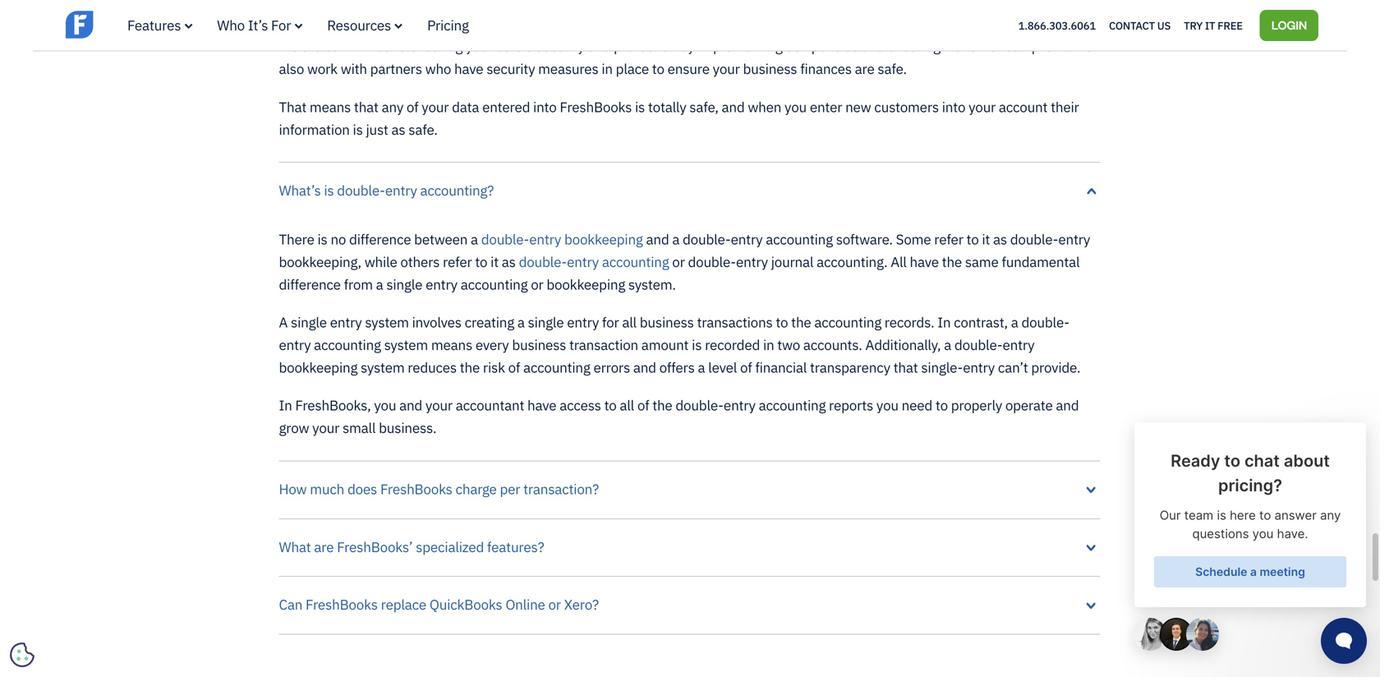 Task type: vqa. For each thing, say whether or not it's contained in the screenshot.
PRIVACY
no



Task type: locate. For each thing, give the bounding box(es) containing it.
2 vertical spatial have
[[527, 396, 557, 414]]

in
[[938, 313, 951, 331], [279, 396, 292, 414]]

0 vertical spatial freshbooks
[[560, 98, 632, 116]]

1 horizontal spatial it
[[982, 230, 990, 248]]

double- up transactions at top right
[[688, 253, 736, 271]]

0 horizontal spatial or
[[531, 275, 544, 293]]

for
[[271, 16, 291, 34]]

in right records.
[[938, 313, 951, 331]]

1 vertical spatial as
[[993, 230, 1007, 248]]

have right who
[[454, 60, 483, 78]]

of
[[407, 98, 419, 116], [508, 358, 520, 376], [740, 358, 752, 376], [637, 396, 649, 414]]

single
[[386, 275, 423, 293], [291, 313, 327, 331], [528, 313, 564, 331]]

as
[[392, 120, 405, 138], [993, 230, 1007, 248], [502, 253, 516, 271]]

0 horizontal spatial means
[[310, 98, 351, 116]]

refer right some
[[934, 230, 964, 248]]

can't
[[998, 358, 1028, 376]]

for
[[602, 313, 619, 331]]

business right every
[[512, 336, 566, 354]]

1 horizontal spatial you
[[785, 98, 807, 116]]

accounting inside or double-entry journal accounting. all have the same fundamental difference from a single entry accounting or bookkeeping system.
[[461, 275, 528, 293]]

security up the measures
[[536, 37, 585, 55]]

1 vertical spatial security
[[487, 60, 535, 78]]

contrast,
[[954, 313, 1008, 331]]

1 horizontal spatial have
[[527, 396, 557, 414]]

is up offers at the bottom of page
[[692, 336, 702, 354]]

and inside and a double-entry accounting software. some refer to it as double-entry bookkeeping, while others refer to it as
[[646, 230, 669, 248]]

who
[[425, 60, 451, 78]]

we
[[279, 37, 299, 55], [1073, 37, 1093, 55]]

there
[[279, 230, 314, 248]]

double- up the "provide."
[[1022, 313, 1070, 331]]

operate
[[1006, 396, 1053, 414]]

your
[[466, 37, 493, 55], [713, 60, 740, 78], [422, 98, 449, 116], [969, 98, 996, 116], [426, 396, 453, 414], [312, 419, 339, 437]]

pci
[[980, 37, 1002, 55]]

2 horizontal spatial have
[[910, 253, 939, 271]]

0 vertical spatial bookkeeping
[[564, 230, 643, 248]]

to right access at the left bottom of the page
[[604, 396, 617, 414]]

accounting up creating
[[461, 275, 528, 293]]

1 horizontal spatial refer
[[934, 230, 964, 248]]

entry left can't
[[963, 358, 995, 376]]

0 horizontal spatial refer
[[443, 253, 472, 271]]

we're
[[944, 37, 977, 55]]

entry up fundamental
[[1059, 230, 1090, 248]]

we down for
[[279, 37, 299, 55]]

1 vertical spatial means
[[431, 336, 472, 354]]

is right what's
[[324, 181, 334, 199]]

0 horizontal spatial as
[[392, 120, 405, 138]]

that up just
[[354, 98, 379, 116]]

1 horizontal spatial security
[[536, 37, 585, 55]]

in up grow
[[279, 396, 292, 414]]

of right access at the left bottom of the page
[[637, 396, 649, 414]]

single right a
[[291, 313, 327, 331]]

as up same
[[993, 230, 1007, 248]]

business down ssl at the right
[[743, 60, 797, 78]]

2 we from the left
[[1073, 37, 1093, 55]]

login
[[1272, 17, 1307, 32]]

contact
[[1109, 18, 1155, 32]]

1 horizontal spatial safe.
[[878, 60, 907, 78]]

to
[[394, 37, 407, 55], [652, 60, 665, 78], [967, 230, 979, 248], [475, 253, 488, 271], [776, 313, 788, 331], [604, 396, 617, 414], [936, 396, 948, 414]]

1 vertical spatial bookkeeping
[[547, 275, 625, 293]]

entry down "double-entry bookkeeping" "link"
[[567, 253, 599, 271]]

is
[[635, 98, 645, 116], [353, 120, 363, 138], [324, 181, 334, 199], [318, 230, 328, 248], [692, 336, 702, 354]]

difference down bookkeeping,
[[279, 275, 341, 293]]

difference up while
[[349, 230, 411, 248]]

into
[[533, 98, 557, 116], [942, 98, 966, 116]]

try it free
[[1184, 18, 1243, 32]]

safe.
[[878, 60, 907, 78], [409, 120, 438, 138]]

are up work
[[302, 37, 321, 55]]

2 vertical spatial it
[[491, 253, 499, 271]]

from
[[344, 275, 373, 293]]

risk
[[483, 358, 505, 376]]

is left no
[[318, 230, 328, 248]]

grow
[[279, 419, 309, 437]]

1 horizontal spatial ensuring
[[888, 37, 941, 55]]

in left place
[[602, 60, 613, 78]]

by
[[680, 37, 695, 55]]

freshbooks right can at left bottom
[[306, 595, 378, 614]]

all down errors
[[620, 396, 634, 414]]

much
[[310, 480, 344, 498]]

difference
[[349, 230, 411, 248], [279, 275, 341, 293]]

accounting inside and a double-entry accounting software. some refer to it as double-entry bookkeeping, while others refer to it as
[[766, 230, 833, 248]]

2 vertical spatial bookkeeping
[[279, 358, 358, 376]]

accounting down financial
[[759, 396, 826, 414]]

1 vertical spatial refer
[[443, 253, 472, 271]]

freshbooks'
[[337, 538, 413, 556]]

are for we are committed to ensuring your data's security and protection by implementing ssl policies and ensuring we're pci compliant. we also work with partners who have security measures in place to ensure your business finances are safe.
[[302, 37, 321, 55]]

freshbooks logo image
[[66, 9, 193, 40]]

freshbooks down the measures
[[560, 98, 632, 116]]

0 vertical spatial are
[[302, 37, 321, 55]]

into right customers
[[942, 98, 966, 116]]

have
[[454, 60, 483, 78], [910, 253, 939, 271], [527, 396, 557, 414]]

we down the 1.866.303.6061 'link'
[[1073, 37, 1093, 55]]

to inside 'a single entry system involves creating a single entry for all business transactions to the accounting records. in contrast, a double- entry accounting system means every business transaction amount is recorded in two accounts. additionally, a double-entry bookkeeping system reduces the risk of accounting errors and offers a level of financial transparency that single-entry can't provide.'
[[776, 313, 788, 331]]

all inside 'a single entry system involves creating a single entry for all business transactions to the accounting records. in contrast, a double- entry accounting system means every business transaction amount is recorded in two accounts. additionally, a double-entry bookkeeping system reduces the risk of accounting errors and offers a level of financial transparency that single-entry can't provide.'
[[622, 313, 637, 331]]

your left data's
[[466, 37, 493, 55]]

bookkeeping up double-entry accounting
[[564, 230, 643, 248]]

0 horizontal spatial into
[[533, 98, 557, 116]]

to right need
[[936, 396, 948, 414]]

or down "double-entry bookkeeping" "link"
[[531, 275, 544, 293]]

2 horizontal spatial as
[[993, 230, 1007, 248]]

business.
[[379, 419, 437, 437]]

have down some
[[910, 253, 939, 271]]

properly
[[951, 396, 1002, 414]]

means inside that means that any of your data entered into freshbooks is totally safe, and when you enter new customers into your account their information is just as safe.
[[310, 98, 351, 116]]

are down policies
[[855, 60, 875, 78]]

your left account
[[969, 98, 996, 116]]

have inside in freshbooks, you and your accountant have access to all of the double-entry accounting reports you need to properly operate and grow your small business.
[[527, 396, 557, 414]]

into right entered
[[533, 98, 557, 116]]

ensuring up who
[[410, 37, 463, 55]]

it up same
[[982, 230, 990, 248]]

system down from
[[365, 313, 409, 331]]

0 horizontal spatial security
[[487, 60, 535, 78]]

that inside that means that any of your data entered into freshbooks is totally safe, and when you enter new customers into your account their information is just as safe.
[[354, 98, 379, 116]]

0 vertical spatial have
[[454, 60, 483, 78]]

provide.
[[1031, 358, 1081, 376]]

safe. inside that means that any of your data entered into freshbooks is totally safe, and when you enter new customers into your account their information is just as safe.
[[409, 120, 438, 138]]

0 vertical spatial as
[[392, 120, 405, 138]]

bookkeeping
[[564, 230, 643, 248], [547, 275, 625, 293], [279, 358, 358, 376]]

0 horizontal spatial difference
[[279, 275, 341, 293]]

0 vertical spatial safe.
[[878, 60, 907, 78]]

1 vertical spatial in
[[763, 336, 774, 354]]

1 vertical spatial freshbooks
[[380, 480, 453, 498]]

enter
[[810, 98, 842, 116]]

1 vertical spatial difference
[[279, 275, 341, 293]]

also
[[279, 60, 304, 78]]

double- down contrast,
[[955, 336, 1003, 354]]

system
[[365, 313, 409, 331], [384, 336, 428, 354], [361, 358, 405, 376]]

what's
[[279, 181, 321, 199]]

it down the there is no difference between a double-entry bookkeeping
[[491, 253, 499, 271]]

have for accounting
[[910, 253, 939, 271]]

single right creating
[[528, 313, 564, 331]]

transaction
[[569, 336, 638, 354]]

2 vertical spatial system
[[361, 358, 405, 376]]

2 vertical spatial or
[[548, 595, 561, 614]]

1 vertical spatial safe.
[[409, 120, 438, 138]]

1 vertical spatial system
[[384, 336, 428, 354]]

0 horizontal spatial ensuring
[[410, 37, 463, 55]]

1 vertical spatial business
[[640, 313, 694, 331]]

and right safe,
[[722, 98, 745, 116]]

accounting inside in freshbooks, you and your accountant have access to all of the double-entry accounting reports you need to properly operate and grow your small business.
[[759, 396, 826, 414]]

have left access at the left bottom of the page
[[527, 396, 557, 414]]

a right contrast,
[[1011, 313, 1019, 331]]

a up or double-entry journal accounting. all have the same fundamental difference from a single entry accounting or bookkeeping system.
[[672, 230, 680, 248]]

0 vertical spatial business
[[743, 60, 797, 78]]

0 vertical spatial or
[[672, 253, 685, 271]]

freshbooks,
[[295, 396, 371, 414]]

can
[[279, 595, 303, 614]]

security
[[536, 37, 585, 55], [487, 60, 535, 78]]

0 vertical spatial difference
[[349, 230, 411, 248]]

same
[[965, 253, 999, 271]]

customers
[[874, 98, 939, 116]]

small
[[343, 419, 376, 437]]

bookkeeping up freshbooks,
[[279, 358, 358, 376]]

0 vertical spatial security
[[536, 37, 585, 55]]

or left xero?
[[548, 595, 561, 614]]

are
[[302, 37, 321, 55], [855, 60, 875, 78], [314, 538, 334, 556]]

freshbooks right the does
[[380, 480, 453, 498]]

creating
[[465, 313, 514, 331]]

1 horizontal spatial single
[[386, 275, 423, 293]]

in inside 'a single entry system involves creating a single entry for all business transactions to the accounting records. in contrast, a double- entry accounting system means every business transaction amount is recorded in two accounts. additionally, a double-entry bookkeeping system reduces the risk of accounting errors and offers a level of financial transparency that single-entry can't provide.'
[[938, 313, 951, 331]]

business up amount
[[640, 313, 694, 331]]

who it's for
[[217, 16, 291, 34]]

2 horizontal spatial business
[[743, 60, 797, 78]]

1 horizontal spatial means
[[431, 336, 472, 354]]

the
[[942, 253, 962, 271], [791, 313, 811, 331], [460, 358, 480, 376], [653, 396, 673, 414]]

have inside or double-entry journal accounting. all have the same fundamental difference from a single entry accounting or bookkeeping system.
[[910, 253, 939, 271]]

safe. up customers
[[878, 60, 907, 78]]

1 vertical spatial all
[[620, 396, 634, 414]]

1 vertical spatial in
[[279, 396, 292, 414]]

in inside we are committed to ensuring your data's security and protection by implementing ssl policies and ensuring we're pci compliant. we also work with partners who have security measures in place to ensure your business finances are safe.
[[602, 60, 613, 78]]

1 into from the left
[[533, 98, 557, 116]]

0 vertical spatial refer
[[934, 230, 964, 248]]

refer
[[934, 230, 964, 248], [443, 253, 472, 271]]

2 ensuring from the left
[[888, 37, 941, 55]]

2 horizontal spatial it
[[1205, 18, 1215, 32]]

0 vertical spatial in
[[938, 313, 951, 331]]

means up information
[[310, 98, 351, 116]]

journal
[[771, 253, 814, 271]]

1 vertical spatial are
[[855, 60, 875, 78]]

0 vertical spatial all
[[622, 313, 637, 331]]

you left need
[[877, 396, 899, 414]]

1.866.303.6061 link
[[1019, 18, 1096, 32]]

2 vertical spatial are
[[314, 538, 334, 556]]

all right "for"
[[622, 313, 637, 331]]

you up business.
[[374, 396, 396, 414]]

a right between
[[471, 230, 478, 248]]

per
[[500, 480, 520, 498]]

1 horizontal spatial or
[[548, 595, 561, 614]]

0 horizontal spatial have
[[454, 60, 483, 78]]

single down others on the top left
[[386, 275, 423, 293]]

entry down level
[[724, 396, 756, 414]]

safe. right just
[[409, 120, 438, 138]]

the down offers at the bottom of page
[[653, 396, 673, 414]]

and inside that means that any of your data entered into freshbooks is totally safe, and when you enter new customers into your account their information is just as safe.
[[722, 98, 745, 116]]

as down the there is no difference between a double-entry bookkeeping
[[502, 253, 516, 271]]

means down involves
[[431, 336, 472, 354]]

0 vertical spatial in
[[602, 60, 613, 78]]

0 horizontal spatial in
[[602, 60, 613, 78]]

0 vertical spatial means
[[310, 98, 351, 116]]

0 vertical spatial system
[[365, 313, 409, 331]]

0 vertical spatial that
[[354, 98, 379, 116]]

accounting up the journal
[[766, 230, 833, 248]]

1 horizontal spatial in
[[763, 336, 774, 354]]

0 horizontal spatial business
[[512, 336, 566, 354]]

of inside in freshbooks, you and your accountant have access to all of the double-entry accounting reports you need to properly operate and grow your small business.
[[637, 396, 649, 414]]

1 horizontal spatial in
[[938, 313, 951, 331]]

entry left the journal
[[736, 253, 768, 271]]

1 horizontal spatial that
[[894, 358, 918, 376]]

0 horizontal spatial it
[[491, 253, 499, 271]]

2 vertical spatial freshbooks
[[306, 595, 378, 614]]

errors
[[594, 358, 630, 376]]

system up the reduces
[[384, 336, 428, 354]]

freshbooks inside that means that any of your data entered into freshbooks is totally safe, and when you enter new customers into your account their information is just as safe.
[[560, 98, 632, 116]]

data's
[[496, 37, 533, 55]]

a right from
[[376, 275, 383, 293]]

in inside 'a single entry system involves creating a single entry for all business transactions to the accounting records. in contrast, a double- entry accounting system means every business transaction amount is recorded in two accounts. additionally, a double-entry bookkeeping system reduces the risk of accounting errors and offers a level of financial transparency that single-entry can't provide.'
[[763, 336, 774, 354]]

in left 'two'
[[763, 336, 774, 354]]

0 horizontal spatial we
[[279, 37, 299, 55]]

1 horizontal spatial as
[[502, 253, 516, 271]]

recorded
[[705, 336, 760, 354]]

double-entry bookkeeping link
[[478, 230, 643, 248]]

totally
[[648, 98, 686, 116]]

0 vertical spatial it
[[1205, 18, 1215, 32]]

transactions
[[697, 313, 773, 331]]

it
[[1205, 18, 1215, 32], [982, 230, 990, 248], [491, 253, 499, 271]]

level
[[708, 358, 737, 376]]

1 horizontal spatial into
[[942, 98, 966, 116]]

1 horizontal spatial difference
[[349, 230, 411, 248]]

are right what
[[314, 538, 334, 556]]

security down data's
[[487, 60, 535, 78]]

the left same
[[942, 253, 962, 271]]

and inside 'a single entry system involves creating a single entry for all business transactions to the accounting records. in contrast, a double- entry accounting system means every business transaction amount is recorded in two accounts. additionally, a double-entry bookkeeping system reduces the risk of accounting errors and offers a level of financial transparency that single-entry can't provide.'
[[633, 358, 656, 376]]

just
[[366, 120, 388, 138]]

all inside in freshbooks, you and your accountant have access to all of the double-entry accounting reports you need to properly operate and grow your small business.
[[620, 396, 634, 414]]

are for what are freshbooks' specialized features?
[[314, 538, 334, 556]]

0 horizontal spatial in
[[279, 396, 292, 414]]

contact us link
[[1109, 15, 1171, 36]]

accounting
[[766, 230, 833, 248], [602, 253, 669, 271], [461, 275, 528, 293], [815, 313, 882, 331], [314, 336, 381, 354], [523, 358, 590, 376], [759, 396, 826, 414]]

1 vertical spatial that
[[894, 358, 918, 376]]

0 horizontal spatial safe.
[[409, 120, 438, 138]]

financial
[[755, 358, 807, 376]]

and up or double-entry journal accounting. all have the same fundamental difference from a single entry accounting or bookkeeping system.
[[646, 230, 669, 248]]

1 horizontal spatial we
[[1073, 37, 1093, 55]]

committed
[[324, 37, 391, 55]]

refer down the there is no difference between a double-entry bookkeeping
[[443, 253, 472, 271]]

amount
[[642, 336, 689, 354]]

2 horizontal spatial freshbooks
[[560, 98, 632, 116]]

1 vertical spatial have
[[910, 253, 939, 271]]

0 horizontal spatial that
[[354, 98, 379, 116]]

double- inside in freshbooks, you and your accountant have access to all of the double-entry accounting reports you need to properly operate and grow your small business.
[[676, 396, 724, 414]]

0 horizontal spatial single
[[291, 313, 327, 331]]



Task type: describe. For each thing, give the bounding box(es) containing it.
no
[[331, 230, 346, 248]]

and up business.
[[399, 396, 422, 414]]

accounting?
[[420, 181, 494, 199]]

a single entry system involves creating a single entry for all business transactions to the accounting records. in contrast, a double- entry accounting system means every business transaction amount is recorded in two accounts. additionally, a double-entry bookkeeping system reduces the risk of accounting errors and offers a level of financial transparency that single-entry can't provide.
[[279, 313, 1081, 376]]

any
[[382, 98, 404, 116]]

1 we from the left
[[279, 37, 299, 55]]

0 horizontal spatial freshbooks
[[306, 595, 378, 614]]

single-
[[921, 358, 963, 376]]

to down the there is no difference between a double-entry bookkeeping
[[475, 253, 488, 271]]

policies
[[811, 37, 858, 55]]

a right creating
[[517, 313, 525, 331]]

some
[[896, 230, 931, 248]]

features link
[[127, 16, 192, 34]]

free
[[1218, 18, 1243, 32]]

2 horizontal spatial you
[[877, 396, 899, 414]]

the inside in freshbooks, you and your accountant have access to all of the double-entry accounting reports you need to properly operate and grow your small business.
[[653, 396, 673, 414]]

reduces
[[408, 358, 457, 376]]

try it free link
[[1184, 15, 1243, 36]]

place
[[616, 60, 649, 78]]

accounting.
[[817, 253, 888, 271]]

features
[[127, 16, 181, 34]]

a left level
[[698, 358, 705, 376]]

accounts.
[[803, 336, 862, 354]]

involves
[[412, 313, 462, 331]]

ensure
[[668, 60, 710, 78]]

double- up fundamental
[[1010, 230, 1059, 248]]

new
[[846, 98, 871, 116]]

accounting down from
[[314, 336, 381, 354]]

entry down from
[[330, 313, 362, 331]]

xero?
[[564, 595, 599, 614]]

and right operate
[[1056, 396, 1079, 414]]

accountant
[[456, 396, 524, 414]]

what's is double-entry accounting?
[[279, 181, 494, 199]]

entry up or double-entry journal accounting. all have the same fundamental difference from a single entry accounting or bookkeeping system.
[[731, 230, 763, 248]]

you inside that means that any of your data entered into freshbooks is totally safe, and when you enter new customers into your account their information is just as safe.
[[785, 98, 807, 116]]

a
[[279, 313, 288, 331]]

2 horizontal spatial single
[[528, 313, 564, 331]]

online
[[506, 595, 545, 614]]

entry left accounting?
[[385, 181, 417, 199]]

software.
[[836, 230, 893, 248]]

entry up can't
[[1003, 336, 1035, 354]]

bookkeeping inside 'a single entry system involves creating a single entry for all business transactions to the accounting records. in contrast, a double- entry accounting system means every business transaction amount is recorded in two accounts. additionally, a double-entry bookkeeping system reduces the risk of accounting errors and offers a level of financial transparency that single-entry can't provide.'
[[279, 358, 358, 376]]

1 horizontal spatial freshbooks
[[380, 480, 453, 498]]

in inside in freshbooks, you and your accountant have access to all of the double-entry accounting reports you need to properly operate and grow your small business.
[[279, 396, 292, 414]]

your down freshbooks,
[[312, 419, 339, 437]]

that
[[279, 98, 307, 116]]

accounting up accounts.
[[815, 313, 882, 331]]

ssl
[[786, 37, 808, 55]]

resources link
[[327, 16, 403, 34]]

double- inside or double-entry journal accounting. all have the same fundamental difference from a single entry accounting or bookkeeping system.
[[688, 253, 736, 271]]

business inside we are committed to ensuring your data's security and protection by implementing ssl policies and ensuring we're pci compliant. we also work with partners who have security measures in place to ensure your business finances are safe.
[[743, 60, 797, 78]]

safe. inside we are committed to ensuring your data's security and protection by implementing ssl policies and ensuring we're pci compliant. we also work with partners who have security measures in place to ensure your business finances are safe.
[[878, 60, 907, 78]]

is left just
[[353, 120, 363, 138]]

and a double-entry accounting software. some refer to it as double-entry bookkeeping, while others refer to it as
[[279, 230, 1090, 271]]

bookkeeping,
[[279, 253, 361, 271]]

all
[[891, 253, 907, 271]]

double- down "double-entry bookkeeping" "link"
[[519, 253, 567, 271]]

is inside 'a single entry system involves creating a single entry for all business transactions to the accounting records. in contrast, a double- entry accounting system means every business transaction amount is recorded in two accounts. additionally, a double-entry bookkeeping system reduces the risk of accounting errors and offers a level of financial transparency that single-entry can't provide.'
[[692, 336, 702, 354]]

to up same
[[967, 230, 979, 248]]

entry up double-entry accounting "link"
[[529, 230, 561, 248]]

is left totally
[[635, 98, 645, 116]]

and right policies
[[861, 37, 884, 55]]

does
[[347, 480, 377, 498]]

how much does freshbooks charge per transaction?
[[279, 480, 599, 498]]

every
[[476, 336, 509, 354]]

difference inside or double-entry journal accounting. all have the same fundamental difference from a single entry accounting or bookkeeping system.
[[279, 275, 341, 293]]

account
[[999, 98, 1048, 116]]

to up "partners"
[[394, 37, 407, 55]]

bookkeeping inside or double-entry journal accounting. all have the same fundamental difference from a single entry accounting or bookkeeping system.
[[547, 275, 625, 293]]

double- up no
[[337, 181, 385, 199]]

fundamental
[[1002, 253, 1080, 271]]

additionally,
[[866, 336, 941, 354]]

between
[[414, 230, 468, 248]]

or double-entry journal accounting. all have the same fundamental difference from a single entry accounting or bookkeeping system.
[[279, 253, 1080, 293]]

contact us
[[1109, 18, 1171, 32]]

2 horizontal spatial or
[[672, 253, 685, 271]]

double- up or double-entry journal accounting. all have the same fundamental difference from a single entry accounting or bookkeeping system.
[[683, 230, 731, 248]]

double-entry accounting
[[516, 253, 669, 271]]

partners
[[370, 60, 422, 78]]

what are freshbooks' specialized features?
[[279, 538, 544, 556]]

features?
[[487, 538, 544, 556]]

to right place
[[652, 60, 665, 78]]

who
[[217, 16, 245, 34]]

we are committed to ensuring your data's security and protection by implementing ssl policies and ensuring we're pci compliant. we also work with partners who have security measures in place to ensure your business finances are safe.
[[279, 37, 1093, 78]]

1 ensuring from the left
[[410, 37, 463, 55]]

that inside 'a single entry system involves creating a single entry for all business transactions to the accounting records. in contrast, a double- entry accounting system means every business transaction amount is recorded in two accounts. additionally, a double-entry bookkeeping system reduces the risk of accounting errors and offers a level of financial transparency that single-entry can't provide.'
[[894, 358, 918, 376]]

2 vertical spatial as
[[502, 253, 516, 271]]

pricing
[[427, 16, 469, 34]]

means inside 'a single entry system involves creating a single entry for all business transactions to the accounting records. in contrast, a double- entry accounting system means every business transaction amount is recorded in two accounts. additionally, a double-entry bookkeeping system reduces the risk of accounting errors and offers a level of financial transparency that single-entry can't provide.'
[[431, 336, 472, 354]]

a inside and a double-entry accounting software. some refer to it as double-entry bookkeeping, while others refer to it as
[[672, 230, 680, 248]]

cookie preferences image
[[10, 643, 35, 667]]

single inside or double-entry journal accounting. all have the same fundamental difference from a single entry accounting or bookkeeping system.
[[386, 275, 423, 293]]

need
[[902, 396, 933, 414]]

what
[[279, 538, 311, 556]]

charge
[[456, 480, 497, 498]]

that means that any of your data entered into freshbooks is totally safe, and when you enter new customers into your account their information is just as safe.
[[279, 98, 1079, 138]]

entry left "for"
[[567, 313, 599, 331]]

it inside try it free link
[[1205, 18, 1215, 32]]

can freshbooks replace quickbooks online or xero?
[[279, 595, 599, 614]]

2 into from the left
[[942, 98, 966, 116]]

try
[[1184, 18, 1203, 32]]

information
[[279, 120, 350, 138]]

cookie consent banner dialog
[[12, 475, 259, 665]]

in freshbooks, you and your accountant have access to all of the double-entry accounting reports you need to properly operate and grow your small business.
[[279, 396, 1079, 437]]

1 horizontal spatial business
[[640, 313, 694, 331]]

of right level
[[740, 358, 752, 376]]

the left "risk"
[[460, 358, 480, 376]]

entry inside in freshbooks, you and your accountant have access to all of the double-entry accounting reports you need to properly operate and grow your small business.
[[724, 396, 756, 414]]

when
[[748, 98, 782, 116]]

as inside that means that any of your data entered into freshbooks is totally safe, and when you enter new customers into your account their information is just as safe.
[[392, 120, 405, 138]]

double- right between
[[481, 230, 529, 248]]

a inside or double-entry journal accounting. all have the same fundamental difference from a single entry accounting or bookkeeping system.
[[376, 275, 383, 293]]

1.866.303.6061
[[1019, 18, 1096, 32]]

have for reports
[[527, 396, 557, 414]]

accounting up system.
[[602, 253, 669, 271]]

2 vertical spatial business
[[512, 336, 566, 354]]

measures
[[538, 60, 599, 78]]

1 vertical spatial or
[[531, 275, 544, 293]]

us
[[1157, 18, 1171, 32]]

your up business.
[[426, 396, 453, 414]]

your left "data" on the left top
[[422, 98, 449, 116]]

have inside we are committed to ensuring your data's security and protection by implementing ssl policies and ensuring we're pci compliant. we also work with partners who have security measures in place to ensure your business finances are safe.
[[454, 60, 483, 78]]

entry down others on the top left
[[426, 275, 458, 293]]

of right "risk"
[[508, 358, 520, 376]]

accounting up access at the left bottom of the page
[[523, 358, 590, 376]]

1 vertical spatial it
[[982, 230, 990, 248]]

a up single-
[[944, 336, 952, 354]]

of inside that means that any of your data entered into freshbooks is totally safe, and when you enter new customers into your account their information is just as safe.
[[407, 98, 419, 116]]

work
[[307, 60, 338, 78]]

your down implementing
[[713, 60, 740, 78]]

system.
[[628, 275, 676, 293]]

entry down a
[[279, 336, 311, 354]]

who it's for link
[[217, 16, 303, 34]]

quickbooks
[[430, 595, 502, 614]]

offers
[[659, 358, 695, 376]]

safe,
[[690, 98, 719, 116]]

0 horizontal spatial you
[[374, 396, 396, 414]]

transaction?
[[523, 480, 599, 498]]

replace
[[381, 595, 426, 614]]

it's
[[248, 16, 268, 34]]

the up 'two'
[[791, 313, 811, 331]]

how
[[279, 480, 307, 498]]

the inside or double-entry journal accounting. all have the same fundamental difference from a single entry accounting or bookkeeping system.
[[942, 253, 962, 271]]

and up the measures
[[588, 37, 611, 55]]

resources
[[327, 16, 391, 34]]

finances
[[800, 60, 852, 78]]

entered
[[482, 98, 530, 116]]

login link
[[1260, 10, 1319, 41]]

protection
[[614, 37, 677, 55]]

compliant.
[[1005, 37, 1070, 55]]



